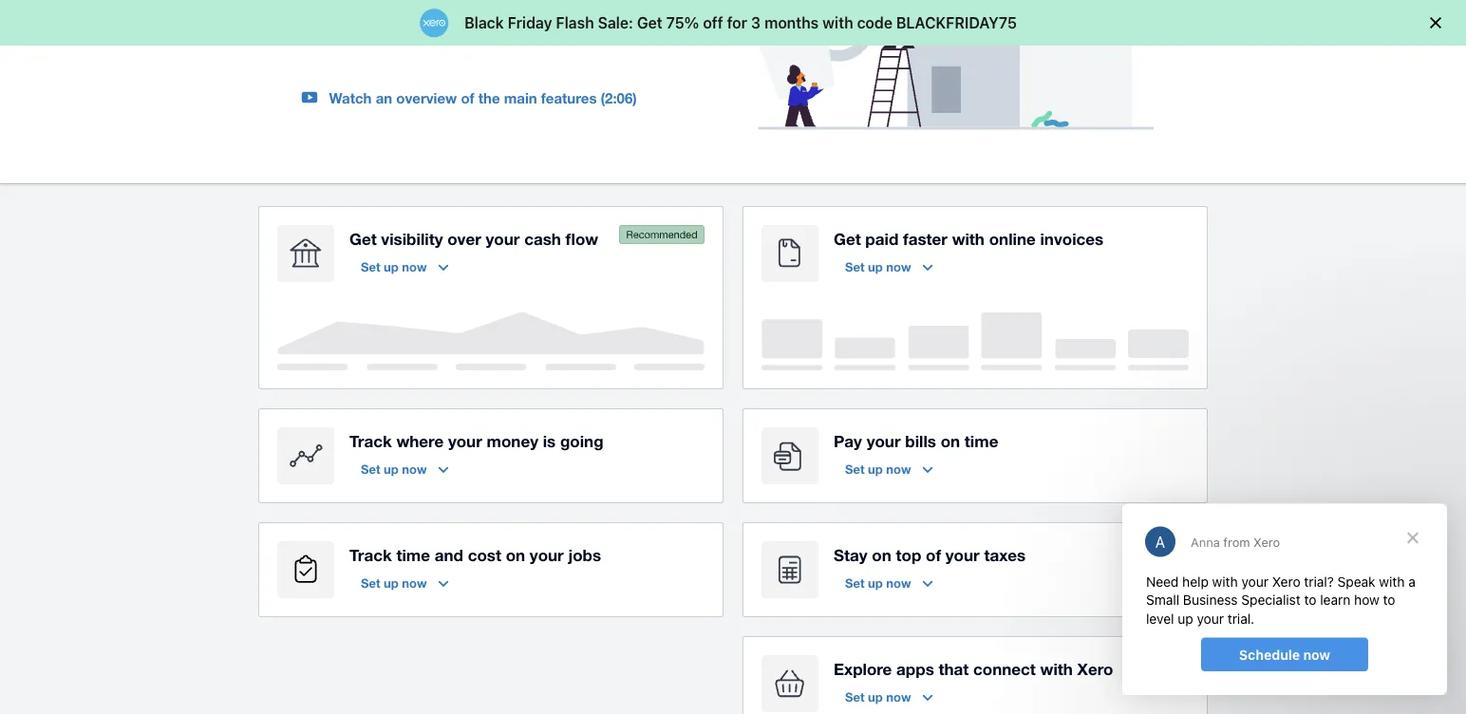 Task type: vqa. For each thing, say whether or not it's contained in the screenshot.
top And
yes



Task type: locate. For each thing, give the bounding box(es) containing it.
0 horizontal spatial of
[[461, 89, 474, 106]]

1 vertical spatial and
[[435, 545, 463, 564]]

set right track money icon
[[361, 462, 380, 476]]

1 horizontal spatial get
[[834, 229, 861, 248]]

invoices
[[1040, 229, 1104, 248]]

and left cost at the left
[[435, 545, 463, 564]]

main
[[504, 89, 537, 106]]

0 horizontal spatial get
[[349, 229, 377, 248]]

dialog
[[0, 0, 1466, 46], [1122, 504, 1447, 695]]

now down top
[[886, 576, 911, 590]]

bills
[[905, 431, 936, 450]]

0 horizontal spatial and
[[377, 17, 404, 36]]

get
[[349, 229, 377, 248], [834, 229, 861, 248]]

1 horizontal spatial with
[[1040, 659, 1073, 678]]

2 horizontal spatial on
[[941, 431, 960, 450]]

set
[[361, 259, 380, 274], [845, 259, 865, 274], [361, 462, 380, 476], [845, 462, 865, 476], [361, 576, 380, 590], [845, 576, 865, 590], [845, 689, 865, 704]]

set up now button down paid
[[834, 252, 944, 282]]

and
[[377, 17, 404, 36], [435, 545, 463, 564]]

1 vertical spatial dialog
[[1122, 504, 1447, 695]]

up for pay your bills on time
[[868, 462, 883, 476]]

set up now button down the explore
[[834, 682, 944, 712]]

2 track from the top
[[349, 545, 392, 564]]

track where your money is going
[[349, 431, 604, 450]]

with left the 'xero'
[[1040, 659, 1073, 678]]

time left cost at the left
[[396, 545, 430, 564]]

money
[[487, 431, 538, 450]]

0 vertical spatial and
[[377, 17, 404, 36]]

add-ons icon image
[[762, 655, 818, 712]]

banking icon image
[[277, 225, 334, 282]]

up down stay on top of your taxes
[[868, 576, 883, 590]]

set down pay
[[845, 462, 865, 476]]

features
[[541, 89, 597, 106]]

watch
[[329, 89, 372, 106]]

xero
[[1077, 659, 1113, 678]]

set right projects icon
[[361, 576, 380, 590]]

track for track where your money is going
[[349, 431, 392, 450]]

now for stay on top of your taxes
[[886, 576, 911, 590]]

an
[[376, 89, 392, 106]]

0 vertical spatial track
[[349, 431, 392, 450]]

set for pay your bills on time
[[845, 462, 865, 476]]

up down paid
[[868, 259, 883, 274]]

set up now
[[361, 259, 427, 274], [845, 259, 911, 274], [361, 462, 427, 476], [845, 462, 911, 476], [361, 576, 427, 590], [845, 576, 911, 590], [845, 689, 911, 704]]

your right over
[[486, 229, 520, 248]]

set up now button for track where your money is going
[[349, 454, 460, 484]]

on right bills
[[941, 431, 960, 450]]

apps
[[896, 659, 934, 678]]

1 horizontal spatial on
[[872, 545, 891, 564]]

recommended icon image
[[619, 225, 705, 244]]

set up now down visibility
[[361, 259, 427, 274]]

set up now button down where
[[349, 454, 460, 484]]

now down 'track time and cost on your jobs'
[[402, 576, 427, 590]]

get for get visibility over your cash flow
[[349, 229, 377, 248]]

now down pay your bills on time
[[886, 462, 911, 476]]

on left top
[[872, 545, 891, 564]]

top
[[896, 545, 921, 564]]

your
[[486, 229, 520, 248], [448, 431, 482, 450], [867, 431, 901, 450], [530, 545, 564, 564], [946, 545, 980, 564]]

1 horizontal spatial of
[[926, 545, 941, 564]]

0 vertical spatial with
[[952, 229, 985, 248]]

2 get from the left
[[834, 229, 861, 248]]

get left visibility
[[349, 229, 377, 248]]

0 vertical spatial dialog
[[0, 0, 1466, 46]]

track
[[349, 431, 392, 450], [349, 545, 392, 564]]

set up now for stay on top of your taxes
[[845, 576, 911, 590]]

pay your bills on time
[[834, 431, 998, 450]]

of
[[461, 89, 474, 106], [926, 545, 941, 564]]

up
[[384, 259, 399, 274], [868, 259, 883, 274], [384, 462, 399, 476], [868, 462, 883, 476], [384, 576, 399, 590], [868, 576, 883, 590], [868, 689, 883, 704]]

with
[[952, 229, 985, 248], [1040, 659, 1073, 678]]

set up now button down top
[[834, 568, 944, 598]]

1 horizontal spatial and
[[435, 545, 463, 564]]

set for track time and cost on your jobs
[[361, 576, 380, 590]]

your right where
[[448, 431, 482, 450]]

of left 'the'
[[461, 89, 474, 106]]

1 vertical spatial time
[[396, 545, 430, 564]]

flow
[[566, 229, 598, 248]]

explore
[[834, 659, 892, 678]]

of right top
[[926, 545, 941, 564]]

connect
[[973, 659, 1036, 678]]

projects icon image
[[277, 541, 334, 598]]

and left set
[[377, 17, 404, 36]]

bills icon image
[[762, 427, 818, 484]]

it
[[435, 17, 443, 36]]

now down apps
[[886, 689, 911, 704]]

get left paid
[[834, 229, 861, 248]]

0 horizontal spatial time
[[396, 545, 430, 564]]

going
[[560, 431, 604, 450]]

up.
[[448, 17, 471, 36]]

set up now down the explore
[[845, 689, 911, 704]]

on
[[941, 431, 960, 450], [506, 545, 525, 564], [872, 545, 891, 564]]

up down visibility
[[384, 259, 399, 274]]

of for your
[[926, 545, 941, 564]]

set down stay
[[845, 576, 865, 590]]

set up now down where
[[361, 462, 427, 476]]

cartoon office workers image
[[740, 0, 1179, 130]]

cost
[[468, 545, 501, 564]]

0 vertical spatial of
[[461, 89, 474, 106]]

invoices icon image
[[762, 225, 818, 282]]

set right invoices icon
[[845, 259, 865, 274]]

set for get paid faster with online invoices
[[845, 259, 865, 274]]

set down the explore
[[845, 689, 865, 704]]

set up now button down pay your bills on time
[[834, 454, 944, 484]]

invoices preview bar graph image
[[762, 312, 1189, 370]]

set up now for track time and cost on your jobs
[[361, 576, 427, 590]]

now for track where your money is going
[[402, 462, 427, 476]]

and for set
[[377, 17, 404, 36]]

set up now button down 'track time and cost on your jobs'
[[349, 568, 460, 598]]

is
[[543, 431, 556, 450]]

get visibility over your cash flow
[[349, 229, 598, 248]]

set up now down pay
[[845, 462, 911, 476]]

jobs
[[568, 545, 601, 564]]

set for stay on top of your taxes
[[845, 576, 865, 590]]

up for stay on top of your taxes
[[868, 576, 883, 590]]

set for track where your money is going
[[361, 462, 380, 476]]

with right the faster
[[952, 229, 985, 248]]

set up now button for explore apps that connect with xero
[[834, 682, 944, 712]]

track time and cost on your jobs
[[349, 545, 601, 564]]

up down where
[[384, 462, 399, 476]]

explore apps that connect with xero
[[834, 659, 1113, 678]]

now down paid
[[886, 259, 911, 274]]

set up now down paid
[[845, 259, 911, 274]]

now
[[402, 259, 427, 274], [886, 259, 911, 274], [402, 462, 427, 476], [886, 462, 911, 476], [402, 576, 427, 590], [886, 576, 911, 590], [886, 689, 911, 704]]

up down pay your bills on time
[[868, 462, 883, 476]]

stay on top of your taxes
[[834, 545, 1026, 564]]

time right bills
[[965, 431, 998, 450]]

on right cost at the left
[[506, 545, 525, 564]]

time
[[965, 431, 998, 450], [396, 545, 430, 564]]

set up now down 'track time and cost on your jobs'
[[361, 576, 427, 590]]

your left taxes
[[946, 545, 980, 564]]

set up now button down visibility
[[349, 252, 460, 282]]

1 track from the top
[[349, 431, 392, 450]]

1 vertical spatial with
[[1040, 659, 1073, 678]]

visibility
[[381, 229, 443, 248]]

up right projects icon
[[384, 576, 399, 590]]

1 get from the left
[[349, 229, 377, 248]]

up down the explore
[[868, 689, 883, 704]]

0 vertical spatial time
[[965, 431, 998, 450]]

set up now down stay
[[845, 576, 911, 590]]

overview
[[396, 89, 457, 106]]

track left where
[[349, 431, 392, 450]]

1 vertical spatial track
[[349, 545, 392, 564]]

now for pay your bills on time
[[886, 462, 911, 476]]

set up now button
[[349, 252, 460, 282], [834, 252, 944, 282], [349, 454, 460, 484], [834, 454, 944, 484], [349, 568, 460, 598], [834, 568, 944, 598], [834, 682, 944, 712]]

track right projects icon
[[349, 545, 392, 564]]

now down where
[[402, 462, 427, 476]]

1 vertical spatial of
[[926, 545, 941, 564]]

go ahead and set it up.
[[301, 17, 471, 36]]



Task type: describe. For each thing, give the bounding box(es) containing it.
set up now button for track time and cost on your jobs
[[349, 568, 460, 598]]

get paid faster with online invoices
[[834, 229, 1104, 248]]

the
[[478, 89, 500, 106]]

set up now for pay your bills on time
[[845, 462, 911, 476]]

paid
[[865, 229, 899, 248]]

now down visibility
[[402, 259, 427, 274]]

now for get paid faster with online invoices
[[886, 259, 911, 274]]

where
[[396, 431, 444, 450]]

taxes icon image
[[762, 541, 818, 598]]

0 horizontal spatial on
[[506, 545, 525, 564]]

that
[[939, 659, 969, 678]]

set up now button for pay your bills on time
[[834, 454, 944, 484]]

taxes
[[984, 545, 1026, 564]]

banking preview line graph image
[[277, 312, 705, 370]]

get for get paid faster with online invoices
[[834, 229, 861, 248]]

your left the jobs
[[530, 545, 564, 564]]

up for track time and cost on your jobs
[[384, 576, 399, 590]]

set up now for get paid faster with online invoices
[[845, 259, 911, 274]]

set up now button for stay on top of your taxes
[[834, 568, 944, 598]]

set for explore apps that connect with xero
[[845, 689, 865, 704]]

ahead
[[327, 17, 372, 36]]

go
[[301, 17, 323, 36]]

1 horizontal spatial time
[[965, 431, 998, 450]]

now for track time and cost on your jobs
[[402, 576, 427, 590]]

online
[[989, 229, 1036, 248]]

now for explore apps that connect with xero
[[886, 689, 911, 704]]

stay
[[834, 545, 867, 564]]

your right pay
[[867, 431, 901, 450]]

(2:06)
[[601, 89, 637, 106]]

set up now for explore apps that connect with xero
[[845, 689, 911, 704]]

of for the
[[461, 89, 474, 106]]

track money icon image
[[277, 427, 334, 484]]

and for cost
[[435, 545, 463, 564]]

cash
[[524, 229, 561, 248]]

set right "banking icon"
[[361, 259, 380, 274]]

watch an overview of the main features (2:06)
[[329, 89, 637, 106]]

faster
[[903, 229, 948, 248]]

up for track where your money is going
[[384, 462, 399, 476]]

0 horizontal spatial with
[[952, 229, 985, 248]]

over
[[447, 229, 481, 248]]

set up now for track where your money is going
[[361, 462, 427, 476]]

up for explore apps that connect with xero
[[868, 689, 883, 704]]

set
[[408, 17, 430, 36]]

set up now button for get paid faster with online invoices
[[834, 252, 944, 282]]

up for get paid faster with online invoices
[[868, 259, 883, 274]]

pay
[[834, 431, 862, 450]]

watch an overview of the main features (2:06) button
[[329, 89, 637, 106]]

track for track time and cost on your jobs
[[349, 545, 392, 564]]



